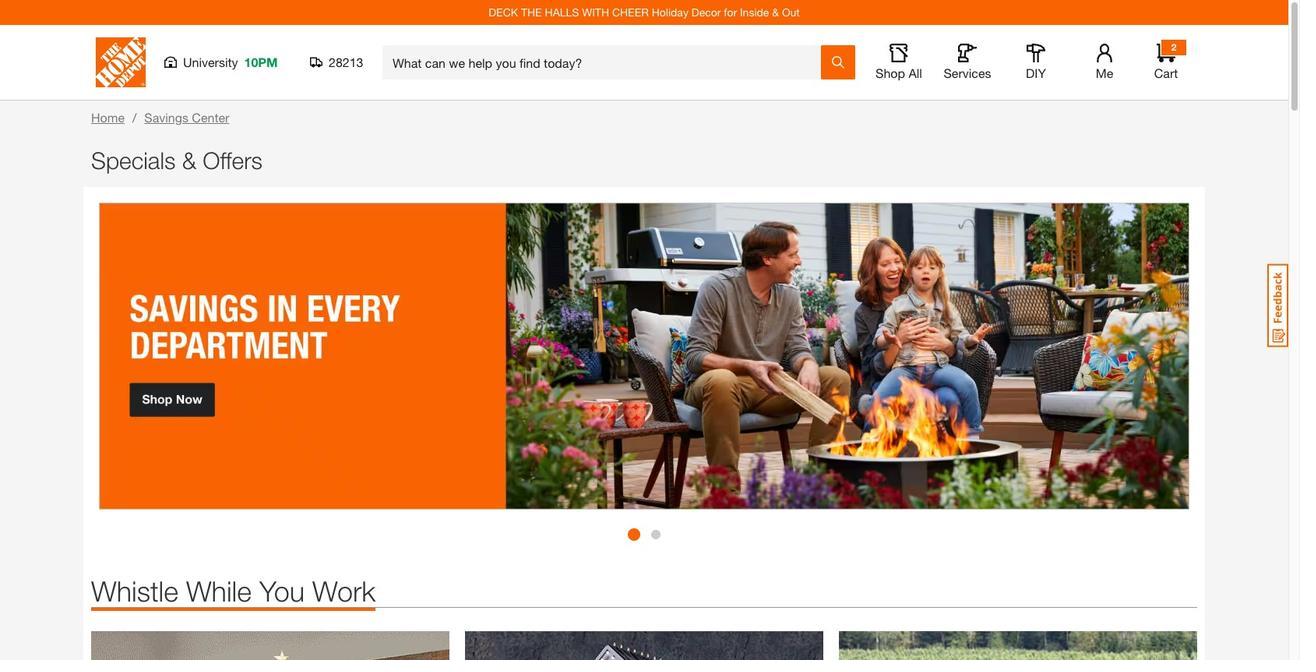 Task type: locate. For each thing, give the bounding box(es) containing it.
0 vertical spatial &
[[772, 5, 779, 19]]

28213
[[329, 55, 364, 69]]

& left out
[[772, 5, 779, 19]]

with
[[582, 5, 609, 19]]

home link
[[91, 110, 125, 125]]

feedback link image
[[1268, 263, 1289, 348]]

1 horizontal spatial  image
[[465, 631, 824, 660]]

shop
[[876, 65, 905, 80]]

0 horizontal spatial &
[[182, 146, 196, 174]]

university
[[183, 55, 238, 69]]

services button
[[943, 44, 993, 81]]

specials
[[91, 146, 176, 174]]

1 horizontal spatial &
[[772, 5, 779, 19]]

center
[[192, 110, 229, 125]]

while
[[186, 575, 252, 608]]

for
[[724, 5, 737, 19]]

shop all
[[876, 65, 923, 80]]

holiday
[[652, 5, 689, 19]]

&
[[772, 5, 779, 19], [182, 146, 196, 174]]

whistle while you work
[[91, 575, 376, 608]]

me button
[[1080, 44, 1130, 81]]

& down savings center
[[182, 146, 196, 174]]

cart
[[1155, 65, 1178, 80]]

you
[[259, 575, 305, 608]]

0 horizontal spatial  image
[[91, 631, 450, 660]]

the home depot logo image
[[96, 37, 146, 87]]

2 horizontal spatial  image
[[839, 631, 1198, 660]]

2
[[1172, 41, 1177, 53]]

savings
[[144, 110, 189, 125]]

deck the halls with cheer holiday decor for inside & out
[[489, 5, 800, 19]]

 image
[[91, 631, 450, 660], [465, 631, 824, 660], [839, 631, 1198, 660]]

28213 button
[[310, 55, 364, 70]]

diy button
[[1011, 44, 1061, 81]]

services
[[944, 65, 992, 80]]

10pm
[[244, 55, 278, 69]]

university 10pm
[[183, 55, 278, 69]]

the
[[521, 5, 542, 19]]



Task type: vqa. For each thing, say whether or not it's contained in the screenshot.
the Home inside THE SCHEDULE IN-HOME MEASURE button
no



Task type: describe. For each thing, give the bounding box(es) containing it.
home
[[91, 110, 125, 125]]

decor
[[692, 5, 721, 19]]

2  image from the left
[[465, 631, 824, 660]]

savings center link
[[144, 110, 229, 125]]

me
[[1096, 65, 1114, 80]]

cheer
[[612, 5, 649, 19]]

work
[[312, 575, 376, 608]]

deck the halls with cheer holiday decor for inside & out link
[[489, 5, 800, 19]]

savings center
[[144, 110, 229, 125]]

1 vertical spatial &
[[182, 146, 196, 174]]

1  image from the left
[[91, 631, 450, 660]]

savings in every department image
[[99, 203, 1190, 510]]

specials & offers
[[91, 146, 263, 174]]

out
[[782, 5, 800, 19]]

inside
[[740, 5, 769, 19]]

What can we help you find today? search field
[[393, 46, 821, 79]]

offers
[[203, 146, 263, 174]]

deck
[[489, 5, 518, 19]]

whistle
[[91, 575, 178, 608]]

3  image from the left
[[839, 631, 1198, 660]]

halls
[[545, 5, 579, 19]]

cart 2
[[1155, 41, 1178, 80]]

diy
[[1026, 65, 1046, 80]]

all
[[909, 65, 923, 80]]

shop all button
[[874, 44, 924, 81]]



